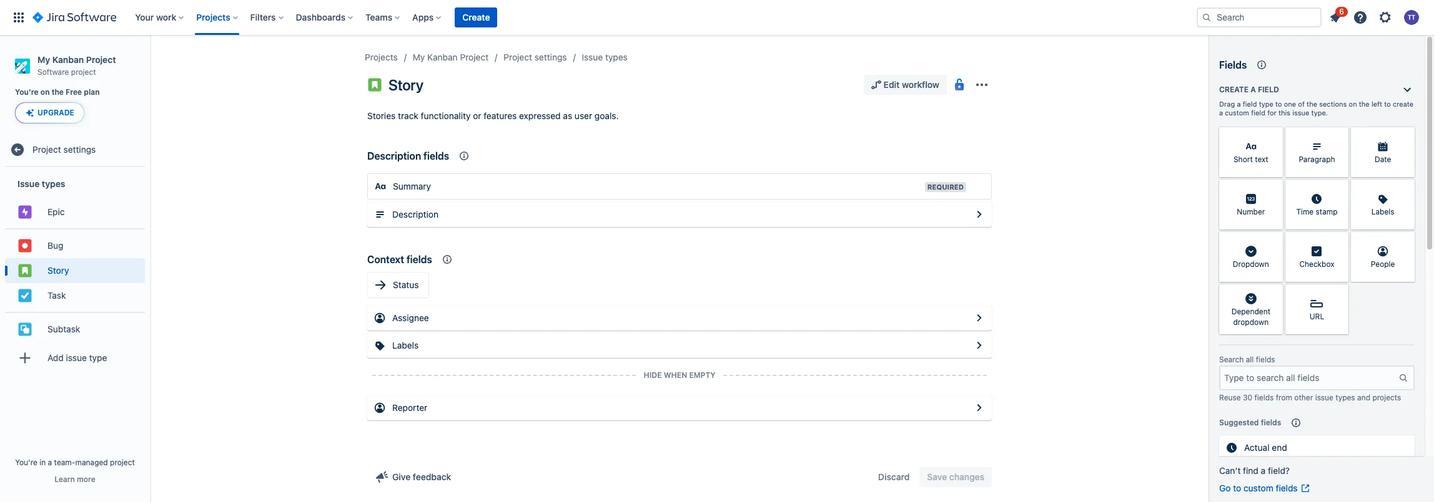 Task type: locate. For each thing, give the bounding box(es) containing it.
issue inside group
[[17, 179, 40, 189]]

open field configuration image inside 'assignee' "button"
[[972, 311, 987, 326]]

2 group from the top
[[5, 229, 145, 312]]

0 vertical spatial projects
[[196, 12, 230, 22]]

1 vertical spatial issue
[[17, 179, 40, 189]]

project inside "my kanban project software project"
[[71, 67, 96, 77]]

1 vertical spatial issue types
[[17, 179, 65, 189]]

2 open field configuration image from the top
[[972, 339, 987, 354]]

the right of
[[1307, 100, 1317, 108]]

0 vertical spatial settings
[[534, 52, 567, 62]]

search all fields
[[1219, 355, 1275, 365]]

bug
[[47, 240, 63, 251]]

0 vertical spatial open field configuration image
[[972, 311, 987, 326]]

type up for
[[1259, 100, 1273, 108]]

discard button
[[871, 468, 917, 488]]

projects inside projects popup button
[[196, 12, 230, 22]]

fields
[[423, 151, 449, 162], [406, 254, 432, 265], [1256, 355, 1275, 365], [1254, 393, 1274, 403], [1261, 418, 1281, 428], [1276, 483, 1298, 494]]

1 vertical spatial custom
[[1243, 483, 1273, 494]]

primary element
[[7, 0, 1197, 35]]

projects for projects popup button on the left top of the page
[[196, 12, 230, 22]]

fields left this link will be opened in a new tab image
[[1276, 483, 1298, 494]]

description button
[[367, 202, 992, 227]]

0 vertical spatial project
[[71, 67, 96, 77]]

custom inside 'drag a field type to one of the sections on the left to create a custom field for this issue type.'
[[1225, 109, 1249, 117]]

on up upgrade button
[[41, 88, 50, 97]]

types left and
[[1336, 393, 1355, 403]]

my right projects link at the top left of page
[[413, 52, 425, 62]]

projects up the issue type icon
[[365, 52, 398, 62]]

type
[[1259, 100, 1273, 108], [89, 353, 107, 363]]

1 horizontal spatial to
[[1275, 100, 1282, 108]]

1 you're from the top
[[15, 88, 39, 97]]

field for drag
[[1243, 100, 1257, 108]]

and
[[1357, 393, 1370, 403]]

1 vertical spatial field
[[1243, 100, 1257, 108]]

1 horizontal spatial issue
[[1292, 109, 1309, 117]]

issue types up epic
[[17, 179, 65, 189]]

to
[[1275, 100, 1282, 108], [1384, 100, 1391, 108], [1233, 483, 1241, 494]]

open field configuration image
[[972, 207, 987, 222], [972, 339, 987, 354]]

0 vertical spatial field
[[1258, 85, 1279, 94]]

more options image
[[974, 77, 989, 92]]

project settings down upgrade
[[32, 144, 96, 155]]

0 vertical spatial labels
[[1371, 208, 1394, 217]]

this
[[1278, 109, 1290, 117]]

learn
[[55, 475, 75, 485]]

in
[[40, 458, 46, 468]]

my inside "my kanban project software project"
[[37, 54, 50, 65]]

expressed
[[519, 111, 561, 121]]

this link will be opened in a new tab image
[[1300, 484, 1310, 494]]

0 vertical spatial you're
[[15, 88, 39, 97]]

a
[[1251, 85, 1256, 94], [1237, 100, 1241, 108], [1219, 109, 1223, 117], [48, 458, 52, 468], [1261, 466, 1266, 477]]

group
[[5, 168, 145, 379], [5, 229, 145, 312]]

create
[[1393, 100, 1413, 108]]

kanban up software in the left of the page
[[52, 54, 84, 65]]

2 horizontal spatial to
[[1384, 100, 1391, 108]]

you're left in
[[15, 458, 37, 468]]

0 vertical spatial project settings
[[504, 52, 567, 62]]

1 horizontal spatial labels
[[1371, 208, 1394, 217]]

add issue type image
[[17, 351, 32, 366]]

labels down assignee
[[392, 340, 419, 351]]

subtask
[[47, 324, 80, 335]]

dashboards
[[296, 12, 345, 22]]

search image
[[1202, 12, 1212, 22]]

projects
[[196, 12, 230, 22], [365, 52, 398, 62]]

1 horizontal spatial type
[[1259, 100, 1273, 108]]

empty
[[689, 371, 715, 380]]

1 vertical spatial project
[[110, 458, 135, 468]]

1 horizontal spatial settings
[[534, 52, 567, 62]]

0 vertical spatial on
[[41, 88, 50, 97]]

stories
[[367, 111, 396, 121]]

context
[[367, 254, 404, 265]]

2 vertical spatial issue
[[1315, 393, 1333, 403]]

types up epic
[[42, 179, 65, 189]]

banner
[[0, 0, 1434, 35]]

dashboards button
[[292, 7, 358, 27]]

0 vertical spatial custom
[[1225, 109, 1249, 117]]

1 group from the top
[[5, 168, 145, 379]]

project settings link down upgrade
[[5, 138, 145, 163]]

0 horizontal spatial the
[[52, 88, 64, 97]]

my up software in the left of the page
[[37, 54, 50, 65]]

features
[[484, 111, 517, 121]]

0 vertical spatial description
[[367, 151, 421, 162]]

settings left issue types link
[[534, 52, 567, 62]]

search
[[1219, 355, 1244, 365]]

the left left
[[1359, 100, 1369, 108]]

kanban down apps popup button
[[427, 52, 458, 62]]

types
[[605, 52, 628, 62], [42, 179, 65, 189], [1336, 393, 1355, 403]]

0 horizontal spatial kanban
[[52, 54, 84, 65]]

a right in
[[48, 458, 52, 468]]

1 vertical spatial projects
[[365, 52, 398, 62]]

1 horizontal spatial create
[[1219, 85, 1249, 94]]

0 horizontal spatial issue
[[17, 179, 40, 189]]

0 horizontal spatial create
[[462, 12, 490, 22]]

the left free
[[52, 88, 64, 97]]

project right the managed at the bottom left
[[110, 458, 135, 468]]

issue
[[1292, 109, 1309, 117], [66, 353, 87, 363], [1315, 393, 1333, 403]]

you're for you're in a team-managed project
[[15, 458, 37, 468]]

dropdown
[[1233, 318, 1269, 327]]

field up for
[[1258, 85, 1279, 94]]

for
[[1267, 109, 1276, 117]]

fields
[[1219, 59, 1247, 71]]

project down upgrade button
[[32, 144, 61, 155]]

project down create button
[[460, 52, 489, 62]]

time stamp
[[1296, 208, 1338, 217]]

issue right other
[[1315, 393, 1333, 403]]

settings
[[534, 52, 567, 62], [63, 144, 96, 155]]

description up summary
[[367, 151, 421, 162]]

sections
[[1319, 100, 1347, 108]]

projects right work
[[196, 12, 230, 22]]

0 vertical spatial issue
[[582, 52, 603, 62]]

labels
[[1371, 208, 1394, 217], [392, 340, 419, 351]]

to up this
[[1275, 100, 1282, 108]]

project settings link
[[504, 50, 567, 65], [5, 138, 145, 163]]

create
[[462, 12, 490, 22], [1219, 85, 1249, 94]]

status
[[393, 280, 419, 290]]

0 horizontal spatial type
[[89, 353, 107, 363]]

stories track functionality or features expressed as user goals.
[[367, 111, 619, 121]]

0 horizontal spatial my
[[37, 54, 50, 65]]

plan
[[84, 88, 100, 97]]

0 horizontal spatial project
[[71, 67, 96, 77]]

dropdown
[[1233, 260, 1269, 269]]

field
[[1258, 85, 1279, 94], [1243, 100, 1257, 108], [1251, 109, 1265, 117]]

custom down can't find a field?
[[1243, 483, 1273, 494]]

short text
[[1233, 155, 1268, 165]]

type down the subtask link at the bottom
[[89, 353, 107, 363]]

to right go
[[1233, 483, 1241, 494]]

issue types down "primary" element
[[582, 52, 628, 62]]

reuse 30 fields from other issue types and projects
[[1219, 393, 1401, 403]]

0 vertical spatial issue
[[1292, 109, 1309, 117]]

as
[[563, 111, 572, 121]]

you're for you're on the free plan
[[15, 88, 39, 97]]

help image
[[1353, 10, 1368, 25]]

types down "primary" element
[[605, 52, 628, 62]]

1 horizontal spatial project settings link
[[504, 50, 567, 65]]

project settings link up expressed
[[504, 50, 567, 65]]

issue down of
[[1292, 109, 1309, 117]]

1 horizontal spatial on
[[1349, 100, 1357, 108]]

text
[[1255, 155, 1268, 165]]

story
[[388, 76, 423, 94], [47, 265, 69, 276]]

2 horizontal spatial types
[[1336, 393, 1355, 403]]

my for my kanban project software project
[[37, 54, 50, 65]]

field down create a field
[[1243, 100, 1257, 108]]

0 vertical spatial open field configuration image
[[972, 207, 987, 222]]

1 open field configuration image from the top
[[972, 311, 987, 326]]

1 vertical spatial type
[[89, 353, 107, 363]]

to right left
[[1384, 100, 1391, 108]]

open field configuration image inside description button
[[972, 207, 987, 222]]

1 vertical spatial on
[[1349, 100, 1357, 108]]

labels up people at the right bottom of page
[[1371, 208, 1394, 217]]

other
[[1294, 393, 1313, 403]]

0 vertical spatial issue types
[[582, 52, 628, 62]]

1 vertical spatial story
[[47, 265, 69, 276]]

open field configuration image inside 'reporter' button
[[972, 401, 987, 416]]

1 horizontal spatial types
[[605, 52, 628, 62]]

1 vertical spatial create
[[1219, 85, 1249, 94]]

description down summary
[[392, 209, 438, 220]]

issue right add
[[66, 353, 87, 363]]

a right drag
[[1237, 100, 1241, 108]]

my kanban project
[[413, 52, 489, 62]]

1 horizontal spatial kanban
[[427, 52, 458, 62]]

2 open field configuration image from the top
[[972, 401, 987, 416]]

0 horizontal spatial project settings link
[[5, 138, 145, 163]]

on right sections
[[1349, 100, 1357, 108]]

appswitcher icon image
[[11, 10, 26, 25]]

1 vertical spatial open field configuration image
[[972, 339, 987, 354]]

issue
[[582, 52, 603, 62], [17, 179, 40, 189]]

2 horizontal spatial issue
[[1315, 393, 1333, 403]]

0 horizontal spatial settings
[[63, 144, 96, 155]]

epic
[[47, 207, 65, 217]]

0 horizontal spatial projects
[[196, 12, 230, 22]]

1 horizontal spatial my
[[413, 52, 425, 62]]

0 horizontal spatial labels
[[392, 340, 419, 351]]

0 horizontal spatial on
[[41, 88, 50, 97]]

create up my kanban project
[[462, 12, 490, 22]]

create for create
[[462, 12, 490, 22]]

project inside "my kanban project software project"
[[86, 54, 116, 65]]

issue down "primary" element
[[582, 52, 603, 62]]

0 vertical spatial type
[[1259, 100, 1273, 108]]

2 you're from the top
[[15, 458, 37, 468]]

project
[[460, 52, 489, 62], [504, 52, 532, 62], [86, 54, 116, 65], [32, 144, 61, 155]]

project up the plan
[[71, 67, 96, 77]]

story up task
[[47, 265, 69, 276]]

2 horizontal spatial the
[[1359, 100, 1369, 108]]

apps button
[[409, 7, 446, 27]]

project up the plan
[[86, 54, 116, 65]]

on
[[41, 88, 50, 97], [1349, 100, 1357, 108]]

software
[[37, 67, 69, 77]]

issue inside button
[[66, 353, 87, 363]]

feedback
[[413, 472, 451, 483]]

date
[[1375, 155, 1391, 165]]

more information about the fields image
[[1254, 57, 1269, 72]]

open field configuration image
[[972, 311, 987, 326], [972, 401, 987, 416]]

you're up upgrade button
[[15, 88, 39, 97]]

open field configuration image inside labels "button"
[[972, 339, 987, 354]]

create up drag
[[1219, 85, 1249, 94]]

1 vertical spatial issue
[[66, 353, 87, 363]]

1 vertical spatial labels
[[392, 340, 419, 351]]

0 horizontal spatial types
[[42, 179, 65, 189]]

description for description
[[392, 209, 438, 220]]

description for description fields
[[367, 151, 421, 162]]

hide when empty
[[644, 371, 715, 380]]

project settings
[[504, 52, 567, 62], [32, 144, 96, 155]]

jira software image
[[32, 10, 116, 25], [32, 10, 116, 25]]

description inside button
[[392, 209, 438, 220]]

group containing bug
[[5, 229, 145, 312]]

kanban inside "my kanban project software project"
[[52, 54, 84, 65]]

dependent dropdown
[[1231, 307, 1270, 327]]

project settings up expressed
[[504, 52, 567, 62]]

0 horizontal spatial issue
[[66, 353, 87, 363]]

1 horizontal spatial the
[[1307, 100, 1317, 108]]

2 vertical spatial field
[[1251, 109, 1265, 117]]

1 horizontal spatial projects
[[365, 52, 398, 62]]

settings down upgrade
[[63, 144, 96, 155]]

issue up epic link
[[17, 179, 40, 189]]

your work button
[[131, 7, 189, 27]]

0 vertical spatial story
[[388, 76, 423, 94]]

story up track at the left of the page
[[388, 76, 423, 94]]

custom down drag
[[1225, 109, 1249, 117]]

Search field
[[1197, 7, 1322, 27]]

1 vertical spatial you're
[[15, 458, 37, 468]]

filters
[[250, 12, 276, 22]]

0 vertical spatial types
[[605, 52, 628, 62]]

projects link
[[365, 50, 398, 65]]

create inside button
[[462, 12, 490, 22]]

kanban for my kanban project
[[427, 52, 458, 62]]

task link
[[5, 284, 145, 309]]

issue for group containing issue types
[[17, 179, 40, 189]]

field left for
[[1251, 109, 1265, 117]]

filters button
[[246, 7, 288, 27]]

sidebar navigation image
[[136, 50, 164, 75]]

notifications image
[[1328, 10, 1343, 25]]

1 vertical spatial open field configuration image
[[972, 401, 987, 416]]

0 vertical spatial project settings link
[[504, 50, 567, 65]]

on inside 'drag a field type to one of the sections on the left to create a custom field for this issue type.'
[[1349, 100, 1357, 108]]

work
[[156, 12, 176, 22]]

free
[[66, 88, 82, 97]]

0 horizontal spatial to
[[1233, 483, 1241, 494]]

1 vertical spatial description
[[392, 209, 438, 220]]

one
[[1284, 100, 1296, 108]]

1 horizontal spatial issue
[[582, 52, 603, 62]]

you're
[[15, 88, 39, 97], [15, 458, 37, 468]]

0 vertical spatial create
[[462, 12, 490, 22]]

1 open field configuration image from the top
[[972, 207, 987, 222]]

1 vertical spatial project settings
[[32, 144, 96, 155]]

find
[[1243, 466, 1258, 477]]

my kanban project link
[[413, 50, 489, 65]]

custom
[[1225, 109, 1249, 117], [1243, 483, 1273, 494]]

0 horizontal spatial issue types
[[17, 179, 65, 189]]

my
[[413, 52, 425, 62], [37, 54, 50, 65]]

6
[[1339, 7, 1344, 16]]

number
[[1237, 208, 1265, 217]]

kanban for my kanban project software project
[[52, 54, 84, 65]]

suggested fields
[[1219, 418, 1281, 428]]

custom inside 'link'
[[1243, 483, 1273, 494]]

1 horizontal spatial story
[[388, 76, 423, 94]]

go to custom fields
[[1219, 483, 1298, 494]]



Task type: describe. For each thing, give the bounding box(es) containing it.
apps
[[412, 12, 434, 22]]

projects for projects link at the top left of page
[[365, 52, 398, 62]]

managed
[[75, 458, 108, 468]]

bug link
[[5, 234, 145, 259]]

teams button
[[362, 7, 405, 27]]

fields right '30'
[[1254, 393, 1274, 403]]

create for create a field
[[1219, 85, 1249, 94]]

1 horizontal spatial project settings
[[504, 52, 567, 62]]

from
[[1276, 393, 1292, 403]]

upgrade
[[37, 108, 74, 118]]

edit workflow
[[884, 79, 939, 90]]

Type to search all fields text field
[[1220, 367, 1398, 390]]

or
[[473, 111, 481, 121]]

workflow
[[902, 79, 939, 90]]

actual
[[1244, 443, 1270, 453]]

give feedback button
[[367, 468, 459, 488]]

more information about the context fields image
[[457, 149, 472, 164]]

field for create
[[1258, 85, 1279, 94]]

a down drag
[[1219, 109, 1223, 117]]

more information about the context fields image
[[440, 252, 455, 267]]

fields left the more information about the suggested fields image
[[1261, 418, 1281, 428]]

can't
[[1219, 466, 1241, 477]]

drag
[[1219, 100, 1235, 108]]

short
[[1233, 155, 1253, 165]]

0 horizontal spatial story
[[47, 265, 69, 276]]

field?
[[1268, 466, 1290, 477]]

assignee
[[392, 313, 429, 324]]

type inside button
[[89, 353, 107, 363]]

reporter button
[[367, 396, 992, 421]]

when
[[664, 371, 687, 380]]

of
[[1298, 100, 1305, 108]]

more
[[77, 475, 95, 485]]

issue inside 'drag a field type to one of the sections on the left to create a custom field for this issue type.'
[[1292, 109, 1309, 117]]

banner containing your work
[[0, 0, 1434, 35]]

your work
[[135, 12, 176, 22]]

my for my kanban project
[[413, 52, 425, 62]]

type inside 'drag a field type to one of the sections on the left to create a custom field for this issue type.'
[[1259, 100, 1273, 108]]

suggested
[[1219, 418, 1259, 428]]

checkbox
[[1299, 260, 1334, 269]]

issue for issue types link
[[582, 52, 603, 62]]

open field configuration image for summary
[[972, 207, 987, 222]]

discard
[[878, 472, 910, 483]]

stamp
[[1316, 208, 1338, 217]]

1 vertical spatial settings
[[63, 144, 96, 155]]

fields left more information about the context fields icon
[[423, 151, 449, 162]]

my kanban project software project
[[37, 54, 116, 77]]

labels button
[[367, 334, 992, 359]]

1 horizontal spatial project
[[110, 458, 135, 468]]

go to custom fields link
[[1219, 483, 1310, 495]]

dependent
[[1231, 307, 1270, 317]]

description fields
[[367, 151, 449, 162]]

open field configuration image for assignee
[[972, 311, 987, 326]]

project up features
[[504, 52, 532, 62]]

1 horizontal spatial issue types
[[582, 52, 628, 62]]

open field configuration image for assignee
[[972, 339, 987, 354]]

go
[[1219, 483, 1231, 494]]

create button
[[455, 7, 497, 27]]

labels inside labels "button"
[[392, 340, 419, 351]]

fields left more information about the context fields image on the left bottom of page
[[406, 254, 432, 265]]

0 horizontal spatial project settings
[[32, 144, 96, 155]]

issue type icon image
[[367, 77, 382, 92]]

your profile and settings image
[[1404, 10, 1419, 25]]

add issue type
[[47, 353, 107, 363]]

actual end button
[[1219, 436, 1415, 461]]

to inside go to custom fields 'link'
[[1233, 483, 1241, 494]]

drag a field type to one of the sections on the left to create a custom field for this issue type.
[[1219, 100, 1413, 117]]

end
[[1272, 443, 1287, 453]]

create a field
[[1219, 85, 1279, 94]]

story link
[[5, 259, 145, 284]]

url
[[1310, 313, 1324, 322]]

reuse
[[1219, 393, 1241, 403]]

1 vertical spatial types
[[42, 179, 65, 189]]

summary
[[393, 181, 431, 192]]

track
[[398, 111, 418, 121]]

you're on the free plan
[[15, 88, 100, 97]]

all
[[1246, 355, 1254, 365]]

reporter
[[392, 403, 427, 413]]

context fields
[[367, 254, 432, 265]]

hide
[[644, 371, 662, 380]]

add
[[47, 353, 64, 363]]

can't find a field?
[[1219, 466, 1290, 477]]

learn more
[[55, 475, 95, 485]]

you're in a team-managed project
[[15, 458, 135, 468]]

a down more information about the fields image in the top of the page
[[1251, 85, 1256, 94]]

2 vertical spatial types
[[1336, 393, 1355, 403]]

edit workflow button
[[864, 75, 947, 95]]

1 vertical spatial project settings link
[[5, 138, 145, 163]]

functionality
[[421, 111, 471, 121]]

issue types link
[[582, 50, 628, 65]]

fields right all
[[1256, 355, 1275, 365]]

give
[[392, 472, 410, 483]]

people
[[1371, 260, 1395, 269]]

a right find
[[1261, 466, 1266, 477]]

actual end
[[1244, 443, 1287, 453]]

epic link
[[5, 200, 145, 225]]

give feedback
[[392, 472, 451, 483]]

required
[[927, 183, 964, 191]]

projects
[[1372, 393, 1401, 403]]

goals.
[[595, 111, 619, 121]]

settings image
[[1378, 10, 1393, 25]]

team-
[[54, 458, 75, 468]]

fields inside 'link'
[[1276, 483, 1298, 494]]

open field configuration image for reporter
[[972, 401, 987, 416]]

time
[[1296, 208, 1314, 217]]

subtask link
[[5, 317, 145, 342]]

group containing issue types
[[5, 168, 145, 379]]

edit
[[884, 79, 900, 90]]

assignee button
[[367, 306, 992, 331]]

more information about the suggested fields image
[[1289, 416, 1304, 431]]

teams
[[365, 12, 392, 22]]

30
[[1243, 393, 1252, 403]]



Task type: vqa. For each thing, say whether or not it's contained in the screenshot.


